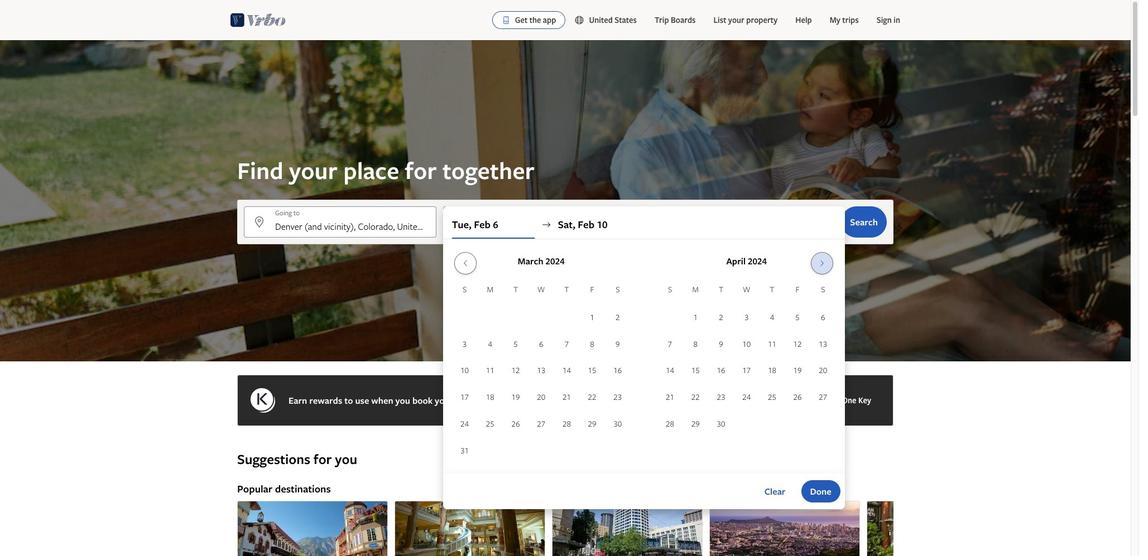 Task type: locate. For each thing, give the bounding box(es) containing it.
leavenworth featuring a small town or village and street scenes image
[[237, 501, 388, 557]]

april 2024 element
[[657, 284, 836, 438]]

recently viewed region
[[231, 433, 900, 451]]

main content
[[0, 40, 1131, 557]]

march 2024 element
[[452, 284, 631, 465]]

makiki - lower punchbowl - tantalus showing landscape views, a sunset and a city image
[[709, 501, 860, 557]]

previous month image
[[459, 259, 472, 268]]

application
[[452, 248, 836, 465]]

downtown seattle featuring a skyscraper, a city and street scenes image
[[552, 501, 703, 557]]

next month image
[[816, 259, 829, 268]]

application inside wizard region
[[452, 248, 836, 465]]



Task type: describe. For each thing, give the bounding box(es) containing it.
download the app button image
[[502, 16, 511, 25]]

las vegas featuring interior views image
[[395, 501, 545, 557]]

gastown showing signage, street scenes and outdoor eating image
[[867, 501, 1018, 557]]

vrbo logo image
[[231, 11, 286, 29]]

show previous card image
[[231, 542, 244, 551]]

wizard region
[[0, 40, 1131, 509]]

show next card image
[[887, 542, 900, 551]]

small image
[[575, 15, 589, 25]]

directional image
[[541, 220, 551, 230]]



Task type: vqa. For each thing, say whether or not it's contained in the screenshot.
pools,
no



